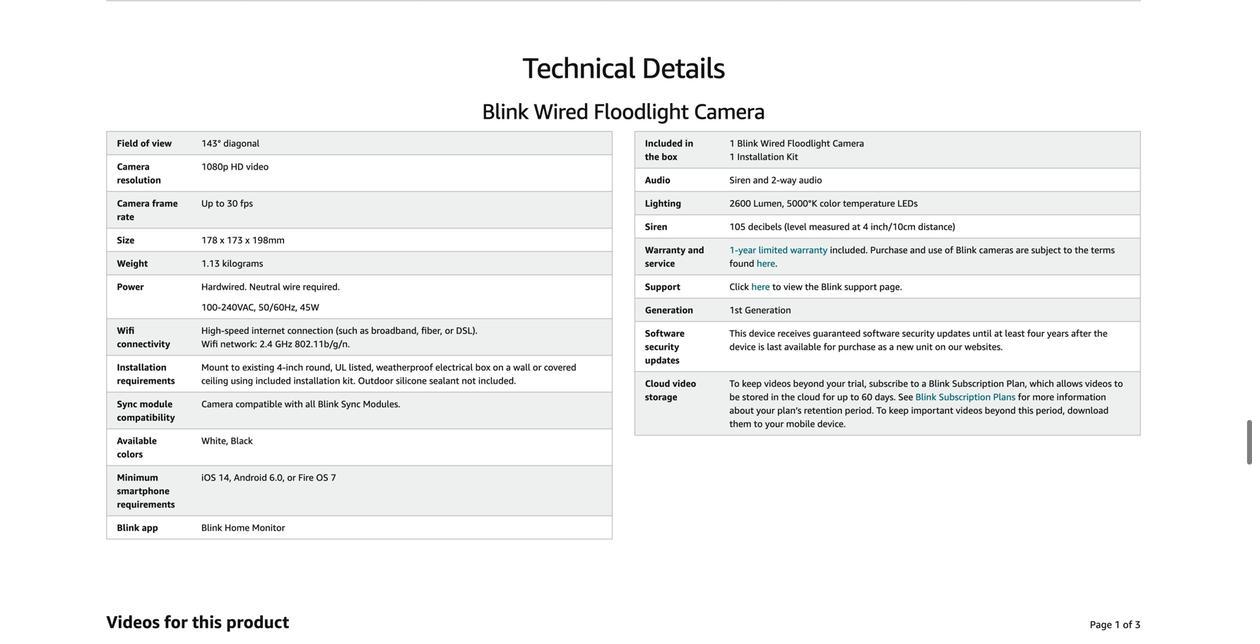 Task type: locate. For each thing, give the bounding box(es) containing it.
1.13 kilograms
[[201, 258, 263, 269]]

1 vertical spatial your
[[756, 405, 775, 416]]

0 horizontal spatial x
[[220, 235, 224, 246]]

at left 4
[[852, 221, 861, 232]]

camera up resolution
[[117, 161, 150, 172]]

1 horizontal spatial a
[[889, 341, 894, 352]]

your down plan's
[[765, 418, 784, 429]]

included in the box
[[645, 138, 693, 162]]

keep up 'stored'
[[742, 378, 762, 389]]

generation up software
[[645, 305, 693, 316]]

your down 'stored'
[[756, 405, 775, 416]]

0 vertical spatial wired
[[534, 99, 588, 124]]

1 vertical spatial subscription
[[939, 392, 991, 403]]

and left 2-
[[753, 175, 769, 186]]

as right (such
[[360, 325, 369, 336]]

device down this
[[730, 341, 756, 352]]

0 vertical spatial wifi
[[117, 325, 134, 336]]

security down software
[[645, 341, 679, 352]]

the inside to keep videos beyond your trial, subscribe to a blink subscription plan, which allows videos to be stored in the cloud for up to 60 days. see
[[781, 392, 795, 403]]

subscription up blink subscription plans
[[952, 378, 1004, 389]]

to down .
[[772, 281, 781, 292]]

updates up cloud
[[645, 355, 680, 366]]

1 vertical spatial box
[[475, 362, 490, 373]]

for inside for more information about your plan's retention period. to keep important videos beyond this period, download them to your mobile device.
[[1018, 392, 1030, 403]]

2-
[[771, 175, 780, 186]]

camera up rate in the top of the page
[[117, 198, 150, 209]]

2 horizontal spatial and
[[910, 245, 926, 256]]

0 vertical spatial in
[[685, 138, 693, 149]]

1 horizontal spatial updates
[[937, 328, 970, 339]]

0 vertical spatial keep
[[742, 378, 762, 389]]

1 vertical spatial security
[[645, 341, 679, 352]]

your up "up"
[[827, 378, 845, 389]]

camera for camera frame rate
[[117, 198, 150, 209]]

this down more
[[1018, 405, 1034, 416]]

keep down see
[[889, 405, 909, 416]]

up
[[201, 198, 213, 209]]

1 inside 'videos for this product' element
[[1115, 618, 1120, 630]]

videos down blink subscription plans
[[956, 405, 982, 416]]

weatherproof
[[376, 362, 433, 373]]

trial,
[[848, 378, 867, 389]]

for right videos
[[164, 611, 188, 632]]

decibels
[[748, 221, 782, 232]]

installation requirements
[[117, 362, 175, 386]]

0 horizontal spatial view
[[152, 138, 172, 149]]

box inside included in the box
[[662, 151, 677, 162]]

and inside included. purchase and use of blink cameras are subject to the terms found
[[910, 245, 926, 256]]

the up plan's
[[781, 392, 795, 403]]

round,
[[306, 362, 333, 373]]

1 vertical spatial here
[[752, 281, 770, 292]]

after
[[1071, 328, 1091, 339]]

0 vertical spatial subscription
[[952, 378, 1004, 389]]

included. inside included. purchase and use of blink cameras are subject to the terms found
[[830, 245, 868, 256]]

0 vertical spatial on
[[935, 341, 946, 352]]

camera compatible with all blink sync modules.
[[201, 399, 400, 410]]

generation right 1st in the right of the page
[[745, 305, 791, 316]]

white,
[[201, 435, 228, 446]]

1 vertical spatial floodlight
[[787, 138, 830, 149]]

software
[[863, 328, 900, 339]]

0 horizontal spatial video
[[246, 161, 269, 172]]

1 vertical spatial installation
[[117, 362, 167, 373]]

0 vertical spatial a
[[889, 341, 894, 352]]

to
[[730, 378, 740, 389], [876, 405, 887, 416]]

1 horizontal spatial and
[[753, 175, 769, 186]]

wifi inside 'wifi connectivity'
[[117, 325, 134, 336]]

on left the wall
[[493, 362, 504, 373]]

0 vertical spatial security
[[902, 328, 935, 339]]

0 horizontal spatial included.
[[478, 375, 516, 386]]

a inside mount to existing 4-inch round, ul listed, weatherproof electrical box on a wall or covered ceiling using included installation kit. outdoor silicone sealant not included.
[[506, 362, 511, 373]]

size
[[117, 235, 134, 246]]

1 blink wired floodlight camera 1 installation kit
[[730, 138, 864, 162]]

hardwired.
[[201, 281, 247, 292]]

page 1 of 3
[[1090, 618, 1141, 630]]

android
[[234, 472, 267, 483]]

2 generation from the left
[[745, 305, 791, 316]]

existing
[[242, 362, 274, 373]]

videos up information
[[1085, 378, 1112, 389]]

sync down kit.
[[341, 399, 361, 410]]

x right 178
[[220, 235, 224, 246]]

0 horizontal spatial sync
[[117, 399, 137, 410]]

1 right page
[[1115, 618, 1120, 630]]

camera
[[694, 99, 765, 124], [833, 138, 864, 149], [117, 161, 150, 172], [117, 198, 150, 209], [201, 399, 233, 410]]

included. inside mount to existing 4-inch round, ul listed, weatherproof electrical box on a wall or covered ceiling using included installation kit. outdoor silicone sealant not included.
[[478, 375, 516, 386]]

keep
[[742, 378, 762, 389], [889, 405, 909, 416]]

to up see
[[910, 378, 919, 389]]

software
[[645, 328, 685, 339]]

0 horizontal spatial of
[[140, 138, 150, 149]]

as inside high-speed internet connection (such as broadband, fiber, or dsl). wifi network: 2.4 ghz 802.11b/g/n.
[[360, 325, 369, 336]]

to right allows
[[1114, 378, 1123, 389]]

0 horizontal spatial and
[[688, 245, 704, 256]]

1st
[[730, 305, 742, 316]]

1080p
[[201, 161, 228, 172]]

support
[[645, 281, 680, 292]]

wifi
[[117, 325, 134, 336], [201, 339, 218, 350]]

keep inside to keep videos beyond your trial, subscribe to a blink subscription plan, which allows videos to be stored in the cloud for up to 60 days. see
[[742, 378, 762, 389]]

0 horizontal spatial installation
[[117, 362, 167, 373]]

a left the wall
[[506, 362, 511, 373]]

videos up 'stored'
[[764, 378, 791, 389]]

a
[[889, 341, 894, 352], [506, 362, 511, 373], [922, 378, 927, 389]]

to inside mount to existing 4-inch round, ul listed, weatherproof electrical box on a wall or covered ceiling using included installation kit. outdoor silicone sealant not included.
[[231, 362, 240, 373]]

or right the wall
[[533, 362, 542, 373]]

device
[[749, 328, 775, 339], [730, 341, 756, 352]]

2 requirements from the top
[[117, 499, 175, 510]]

2 vertical spatial your
[[765, 418, 784, 429]]

1 vertical spatial this
[[192, 611, 222, 632]]

of inside included. purchase and use of blink cameras are subject to the terms found
[[945, 245, 953, 256]]

to up using
[[231, 362, 240, 373]]

security
[[902, 328, 935, 339], [645, 341, 679, 352]]

the down warranty
[[805, 281, 819, 292]]

requirements
[[117, 375, 175, 386], [117, 499, 175, 510]]

this left product on the bottom
[[192, 611, 222, 632]]

for down the guaranteed
[[824, 341, 836, 352]]

terms
[[1091, 245, 1115, 256]]

1.13
[[201, 258, 220, 269]]

and inside warranty and service
[[688, 245, 704, 256]]

which
[[1030, 378, 1054, 389]]

view down 1-year limited warranty link
[[784, 281, 803, 292]]

0 horizontal spatial updates
[[645, 355, 680, 366]]

to up "be"
[[730, 378, 740, 389]]

100-240vac, 50/60hz, 45w
[[201, 302, 319, 313]]

100-
[[201, 302, 221, 313]]

your for trial,
[[827, 378, 845, 389]]

camera resolution
[[117, 161, 161, 186]]

1 horizontal spatial installation
[[737, 151, 784, 162]]

wifi down high-
[[201, 339, 218, 350]]

wall
[[513, 362, 530, 373]]

2 sync from the left
[[341, 399, 361, 410]]

as down the software
[[878, 341, 887, 352]]

6.0,
[[269, 472, 285, 483]]

0 vertical spatial to
[[730, 378, 740, 389]]

1 vertical spatial on
[[493, 362, 504, 373]]

on left our
[[935, 341, 946, 352]]

the right after
[[1094, 328, 1108, 339]]

ios 14, android 6.0, or fire os 7
[[201, 472, 336, 483]]

kilograms
[[222, 258, 263, 269]]

1 sync from the left
[[117, 399, 137, 410]]

0 horizontal spatial generation
[[645, 305, 693, 316]]

be
[[730, 392, 740, 403]]

0 vertical spatial your
[[827, 378, 845, 389]]

and left use
[[910, 245, 926, 256]]

least
[[1005, 328, 1025, 339]]

all
[[305, 399, 315, 410]]

beyond up cloud
[[793, 378, 824, 389]]

on inside this device receives guaranteed software security updates until at least four years after the device is last available for purchase as a new unit on our websites.
[[935, 341, 946, 352]]

details
[[642, 51, 725, 85]]

information
[[1057, 392, 1106, 403]]

to inside for more information about your plan's retention period. to keep important videos beyond this period, download them to your mobile device.
[[754, 418, 763, 429]]

camera inside 'camera frame rate'
[[117, 198, 150, 209]]

are
[[1016, 245, 1029, 256]]

for
[[824, 341, 836, 352], [823, 392, 835, 403], [1018, 392, 1030, 403], [164, 611, 188, 632]]

security up unit at the right
[[902, 328, 935, 339]]

beyond inside to keep videos beyond your trial, subscribe to a blink subscription plan, which allows videos to be stored in the cloud for up to 60 days. see
[[793, 378, 824, 389]]

to right subject
[[1063, 245, 1072, 256]]

in right 'stored'
[[771, 392, 779, 403]]

0 vertical spatial included.
[[830, 245, 868, 256]]

2 vertical spatial of
[[1123, 618, 1132, 630]]

for down plan,
[[1018, 392, 1030, 403]]

beyond down plans
[[985, 405, 1016, 416]]

last
[[767, 341, 782, 352]]

0 horizontal spatial wifi
[[117, 325, 134, 336]]

1 horizontal spatial wifi
[[201, 339, 218, 350]]

1 horizontal spatial generation
[[745, 305, 791, 316]]

audio
[[645, 175, 670, 186]]

broadband,
[[371, 325, 419, 336]]

neutral
[[249, 281, 280, 292]]

blink inside 1 blink wired floodlight camera 1 installation kit
[[737, 138, 758, 149]]

here down limited
[[757, 258, 775, 269]]

1 vertical spatial here link
[[752, 281, 770, 292]]

or right 6.0,
[[287, 472, 296, 483]]

1 vertical spatial included.
[[478, 375, 516, 386]]

1 vertical spatial at
[[994, 328, 1003, 339]]

a left the new
[[889, 341, 894, 352]]

1 horizontal spatial box
[[662, 151, 677, 162]]

0 vertical spatial beyond
[[793, 378, 824, 389]]

cloud video storage
[[645, 378, 696, 403]]

1 vertical spatial view
[[784, 281, 803, 292]]

of left 3
[[1123, 618, 1132, 630]]

wired up 2-
[[761, 138, 785, 149]]

wired down technical
[[534, 99, 588, 124]]

box up not
[[475, 362, 490, 373]]

camera inside camera resolution
[[117, 161, 150, 172]]

1 horizontal spatial in
[[771, 392, 779, 403]]

x right 173
[[245, 235, 250, 246]]

1 horizontal spatial this
[[1018, 405, 1034, 416]]

1 vertical spatial wired
[[761, 138, 785, 149]]

period.
[[845, 405, 874, 416]]

1 vertical spatial as
[[878, 341, 887, 352]]

fire
[[298, 472, 314, 483]]

the down included
[[645, 151, 659, 162]]

and right warranty
[[688, 245, 704, 256]]

device up is
[[749, 328, 775, 339]]

sync up compatibility
[[117, 399, 137, 410]]

1 vertical spatial beyond
[[985, 405, 1016, 416]]

here link down limited
[[757, 258, 775, 269]]

included. down '105 decibels (level measured at 4 inch/10cm distance)'
[[830, 245, 868, 256]]

websites.
[[965, 341, 1003, 352]]

0 vertical spatial siren
[[730, 175, 751, 186]]

of right field
[[140, 138, 150, 149]]

1 vertical spatial video
[[673, 378, 696, 389]]

the
[[645, 151, 659, 162], [1075, 245, 1089, 256], [805, 281, 819, 292], [1094, 328, 1108, 339], [781, 392, 795, 403]]

resolution
[[117, 175, 161, 186]]

os
[[316, 472, 328, 483]]

security inside this device receives guaranteed software security updates until at least four years after the device is last available for purchase as a new unit on our websites.
[[902, 328, 935, 339]]

1 horizontal spatial of
[[945, 245, 953, 256]]

0 vertical spatial 1
[[730, 138, 735, 149]]

in right included
[[685, 138, 693, 149]]

2 horizontal spatial of
[[1123, 618, 1132, 630]]

2 vertical spatial a
[[922, 378, 927, 389]]

floodlight up included
[[594, 99, 689, 124]]

1 up 2600
[[730, 151, 735, 162]]

wire
[[283, 281, 300, 292]]

view right field
[[152, 138, 172, 149]]

1 horizontal spatial beyond
[[985, 405, 1016, 416]]

1 horizontal spatial video
[[673, 378, 696, 389]]

this
[[1018, 405, 1034, 416], [192, 611, 222, 632]]

here right click
[[752, 281, 770, 292]]

1 horizontal spatial to
[[876, 405, 887, 416]]

x
[[220, 235, 224, 246], [245, 235, 250, 246]]

camera for camera compatible with all blink sync modules.
[[201, 399, 233, 410]]

0 vertical spatial installation
[[737, 151, 784, 162]]

1 vertical spatial in
[[771, 392, 779, 403]]

hd
[[231, 161, 244, 172]]

see
[[898, 392, 913, 403]]

0 horizontal spatial as
[[360, 325, 369, 336]]

blink inside included. purchase and use of blink cameras are subject to the terms found
[[956, 245, 977, 256]]

at right until
[[994, 328, 1003, 339]]

video right hd
[[246, 161, 269, 172]]

1 horizontal spatial view
[[784, 281, 803, 292]]

1 vertical spatial requirements
[[117, 499, 175, 510]]

this device receives guaranteed software security updates until at least four years after the device is last available for purchase as a new unit on our websites.
[[730, 328, 1108, 352]]

included. down the wall
[[478, 375, 516, 386]]

requirements up module
[[117, 375, 175, 386]]

of inside 'videos for this product' element
[[1123, 618, 1132, 630]]

1 horizontal spatial included.
[[830, 245, 868, 256]]

here
[[757, 258, 775, 269], [752, 281, 770, 292]]

box down included
[[662, 151, 677, 162]]

for left "up"
[[823, 392, 835, 403]]

your for plan's
[[756, 405, 775, 416]]

to
[[216, 198, 225, 209], [1063, 245, 1072, 256], [772, 281, 781, 292], [231, 362, 240, 373], [910, 378, 919, 389], [1114, 378, 1123, 389], [850, 392, 859, 403], [754, 418, 763, 429]]

video
[[246, 161, 269, 172], [673, 378, 696, 389]]

and for warranty
[[688, 245, 704, 256]]

video right cloud
[[673, 378, 696, 389]]

0 vertical spatial updates
[[937, 328, 970, 339]]

installation inside installation requirements
[[117, 362, 167, 373]]

1 vertical spatial to
[[876, 405, 887, 416]]

1 horizontal spatial at
[[994, 328, 1003, 339]]

0 horizontal spatial security
[[645, 341, 679, 352]]

updates up our
[[937, 328, 970, 339]]

60
[[862, 392, 872, 403]]

camera inside 1 blink wired floodlight camera 1 installation kit
[[833, 138, 864, 149]]

the left terms
[[1075, 245, 1089, 256]]

dsl).
[[456, 325, 478, 336]]

to right them
[[754, 418, 763, 429]]

siren up 2600
[[730, 175, 751, 186]]

1 vertical spatial updates
[[645, 355, 680, 366]]

monitor
[[252, 522, 285, 533]]

included
[[256, 375, 291, 386]]

0 horizontal spatial at
[[852, 221, 861, 232]]

camera for camera resolution
[[117, 161, 150, 172]]

wifi up connectivity
[[117, 325, 134, 336]]

requirements down smartphone
[[117, 499, 175, 510]]

1 horizontal spatial as
[[878, 341, 887, 352]]

of right use
[[945, 245, 953, 256]]

0 vertical spatial of
[[140, 138, 150, 149]]

video inside cloud video storage
[[673, 378, 696, 389]]

subscription up important
[[939, 392, 991, 403]]

to down days.
[[876, 405, 887, 416]]

0 horizontal spatial on
[[493, 362, 504, 373]]

installation down connectivity
[[117, 362, 167, 373]]

1 horizontal spatial wired
[[761, 138, 785, 149]]

or right fiber,
[[445, 325, 454, 336]]

for inside 'videos for this product' element
[[164, 611, 188, 632]]

1 horizontal spatial keep
[[889, 405, 909, 416]]

videos inside for more information about your plan's retention period. to keep important videos beyond this period, download them to your mobile device.
[[956, 405, 982, 416]]

0 vertical spatial as
[[360, 325, 369, 336]]

blink
[[482, 99, 528, 124], [737, 138, 758, 149], [956, 245, 977, 256], [821, 281, 842, 292], [929, 378, 950, 389], [916, 392, 936, 403], [318, 399, 339, 410], [117, 522, 139, 533], [201, 522, 222, 533]]

here link right click
[[752, 281, 770, 292]]

1-year limited warranty link
[[730, 245, 828, 256]]

listed,
[[349, 362, 374, 373]]

1 horizontal spatial sync
[[341, 399, 361, 410]]

0 horizontal spatial or
[[287, 472, 296, 483]]

2 vertical spatial or
[[287, 472, 296, 483]]

on
[[935, 341, 946, 352], [493, 362, 504, 373]]

1 up siren and 2-way audio
[[730, 138, 735, 149]]

1 vertical spatial of
[[945, 245, 953, 256]]

1 vertical spatial siren
[[645, 221, 667, 232]]

camera up the color
[[833, 138, 864, 149]]

installation up 2-
[[737, 151, 784, 162]]

1080p hd video
[[201, 161, 269, 172]]

your inside to keep videos beyond your trial, subscribe to a blink subscription plan, which allows videos to be stored in the cloud for up to 60 days. see
[[827, 378, 845, 389]]

0 vertical spatial this
[[1018, 405, 1034, 416]]

siren down the lighting
[[645, 221, 667, 232]]

a up for more information about your plan's retention period. to keep important videos beyond this period, download them to your mobile device.
[[922, 378, 927, 389]]

1 vertical spatial a
[[506, 362, 511, 373]]

0 vertical spatial device
[[749, 328, 775, 339]]

camera down ceiling
[[201, 399, 233, 410]]

1 vertical spatial keep
[[889, 405, 909, 416]]

1 horizontal spatial security
[[902, 328, 935, 339]]

warranty
[[790, 245, 828, 256]]

0 vertical spatial floodlight
[[594, 99, 689, 124]]

floodlight up kit
[[787, 138, 830, 149]]

beyond
[[793, 378, 824, 389], [985, 405, 1016, 416]]



Task type: vqa. For each thing, say whether or not it's contained in the screenshot.
the bottom Key
no



Task type: describe. For each thing, give the bounding box(es) containing it.
sync module compatibility
[[117, 399, 175, 423]]

limited
[[759, 245, 788, 256]]

fps
[[240, 198, 253, 209]]

year
[[738, 245, 756, 256]]

installation inside 1 blink wired floodlight camera 1 installation kit
[[737, 151, 784, 162]]

updates inside software security updates
[[645, 355, 680, 366]]

a inside this device receives guaranteed software security updates until at least four years after the device is last available for purchase as a new unit on our websites.
[[889, 341, 894, 352]]

technical details
[[523, 51, 725, 85]]

more
[[1033, 392, 1054, 403]]

802.11b/g/n.
[[295, 339, 350, 350]]

0 vertical spatial here
[[757, 258, 775, 269]]

1st generation
[[730, 305, 791, 316]]

198mm
[[252, 235, 285, 246]]

use
[[928, 245, 942, 256]]

4
[[863, 221, 868, 232]]

period,
[[1036, 405, 1065, 416]]

purchase
[[870, 245, 908, 256]]

installation
[[293, 375, 340, 386]]

1 x from the left
[[220, 235, 224, 246]]

videos for this product
[[106, 611, 289, 632]]

blink app
[[117, 522, 158, 533]]

0 horizontal spatial floodlight
[[594, 99, 689, 124]]

4-
[[277, 362, 286, 373]]

mobile
[[786, 418, 815, 429]]

5000°k
[[787, 198, 817, 209]]

siren for siren
[[645, 221, 667, 232]]

available
[[117, 435, 157, 446]]

subscription inside to keep videos beyond your trial, subscribe to a blink subscription plan, which allows videos to be stored in the cloud for up to 60 days. see
[[952, 378, 1004, 389]]

mount
[[201, 362, 229, 373]]

at inside this device receives guaranteed software security updates until at least four years after the device is last available for purchase as a new unit on our websites.
[[994, 328, 1003, 339]]

page
[[1090, 618, 1112, 630]]

0 horizontal spatial wired
[[534, 99, 588, 124]]

color
[[820, 198, 841, 209]]

45w
[[300, 302, 319, 313]]

to inside included. purchase and use of blink cameras are subject to the terms found
[[1063, 245, 1072, 256]]

30
[[227, 198, 238, 209]]

download
[[1067, 405, 1109, 416]]

143° diagonal
[[201, 138, 260, 149]]

minimum smartphone requirements
[[117, 472, 175, 510]]

compatibility
[[117, 412, 175, 423]]

to inside to keep videos beyond your trial, subscribe to a blink subscription plan, which allows videos to be stored in the cloud for up to 60 days. see
[[730, 378, 740, 389]]

or inside mount to existing 4-inch round, ul listed, weatherproof electrical box on a wall or covered ceiling using included installation kit. outdoor silicone sealant not included.
[[533, 362, 542, 373]]

173
[[227, 235, 243, 246]]

2 x from the left
[[245, 235, 250, 246]]

camera down the details
[[694, 99, 765, 124]]

keep inside for more information about your plan's retention period. to keep important videos beyond this period, download them to your mobile device.
[[889, 405, 909, 416]]

stored
[[742, 392, 769, 403]]

mount to existing 4-inch round, ul listed, weatherproof electrical box on a wall or covered ceiling using included installation kit. outdoor silicone sealant not included.
[[201, 362, 576, 386]]

app
[[142, 522, 158, 533]]

electrical
[[435, 362, 473, 373]]

smartphone
[[117, 486, 169, 497]]

wifi connectivity
[[117, 325, 170, 350]]

connectivity
[[117, 339, 170, 350]]

ghz
[[275, 339, 292, 350]]

the inside this device receives guaranteed software security updates until at least four years after the device is last available for purchase as a new unit on our websites.
[[1094, 328, 1108, 339]]

0 vertical spatial video
[[246, 161, 269, 172]]

240vac,
[[221, 302, 256, 313]]

required.
[[303, 281, 340, 292]]

105
[[730, 221, 746, 232]]

retention
[[804, 405, 843, 416]]

not
[[462, 375, 476, 386]]

lumen,
[[753, 198, 784, 209]]

for inside this device receives guaranteed software security updates until at least four years after the device is last available for purchase as a new unit on our websites.
[[824, 341, 836, 352]]

0 vertical spatial view
[[152, 138, 172, 149]]

for inside to keep videos beyond your trial, subscribe to a blink subscription plan, which allows videos to be stored in the cloud for up to 60 days. see
[[823, 392, 835, 403]]

for more information about your plan's retention period. to keep important videos beyond this period, download them to your mobile device.
[[730, 392, 1109, 429]]

to right "up"
[[850, 392, 859, 403]]

sync inside 'sync module compatibility'
[[117, 399, 137, 410]]

warranty and service
[[645, 245, 704, 269]]

field of view
[[117, 138, 172, 149]]

as inside this device receives guaranteed software security updates until at least four years after the device is last available for purchase as a new unit on our websites.
[[878, 341, 887, 352]]

videos for this product element
[[106, 610, 1141, 633]]

device.
[[817, 418, 846, 429]]

allows
[[1056, 378, 1083, 389]]

1 requirements from the top
[[117, 375, 175, 386]]

here .
[[757, 258, 778, 269]]

way
[[780, 175, 797, 186]]

guaranteed
[[813, 328, 861, 339]]

floodlight inside 1 blink wired floodlight camera 1 installation kit
[[787, 138, 830, 149]]

inch
[[286, 362, 303, 373]]

kit
[[787, 151, 798, 162]]

(level
[[784, 221, 807, 232]]

updates inside this device receives guaranteed software security updates until at least four years after the device is last available for purchase as a new unit on our websites.
[[937, 328, 970, 339]]

on inside mount to existing 4-inch round, ul listed, weatherproof electrical box on a wall or covered ceiling using included installation kit. outdoor silicone sealant not included.
[[493, 362, 504, 373]]

to left 30
[[216, 198, 225, 209]]

siren for siren and 2-way audio
[[730, 175, 751, 186]]

0 vertical spatial here link
[[757, 258, 775, 269]]

beyond inside for more information about your plan's retention period. to keep important videos beyond this period, download them to your mobile device.
[[985, 405, 1016, 416]]

.
[[775, 258, 778, 269]]

2 horizontal spatial videos
[[1085, 378, 1112, 389]]

support
[[844, 281, 877, 292]]

a inside to keep videos beyond your trial, subscribe to a blink subscription plan, which allows videos to be stored in the cloud for up to 60 days. see
[[922, 378, 927, 389]]

the inside included. purchase and use of blink cameras are subject to the terms found
[[1075, 245, 1089, 256]]

1 vertical spatial device
[[730, 341, 756, 352]]

warranty
[[645, 245, 686, 256]]

0 horizontal spatial this
[[192, 611, 222, 632]]

to inside for more information about your plan's retention period. to keep important videos beyond this period, download them to your mobile device.
[[876, 405, 887, 416]]

minimum
[[117, 472, 158, 483]]

with
[[285, 399, 303, 410]]

hardwired. neutral wire required.
[[201, 281, 340, 292]]

technical
[[523, 51, 635, 85]]

blink subscription plans
[[916, 392, 1016, 403]]

1 generation from the left
[[645, 305, 693, 316]]

0 horizontal spatial videos
[[764, 378, 791, 389]]

blink inside to keep videos beyond your trial, subscribe to a blink subscription plan, which allows videos to be stored in the cloud for up to 60 days. see
[[929, 378, 950, 389]]

plan,
[[1007, 378, 1027, 389]]

service
[[645, 258, 675, 269]]

in inside to keep videos beyond your trial, subscribe to a blink subscription plan, which allows videos to be stored in the cloud for up to 60 days. see
[[771, 392, 779, 403]]

box inside mount to existing 4-inch round, ul listed, weatherproof electrical box on a wall or covered ceiling using included installation kit. outdoor silicone sealant not included.
[[475, 362, 490, 373]]

7
[[331, 472, 336, 483]]

105 decibels (level measured at 4 inch/10cm distance)
[[730, 221, 955, 232]]

wifi inside high-speed internet connection (such as broadband, fiber, or dsl). wifi network: 2.4 ghz 802.11b/g/n.
[[201, 339, 218, 350]]

colors
[[117, 449, 143, 460]]

ios
[[201, 472, 216, 483]]

2.4
[[260, 339, 273, 350]]

distance)
[[918, 221, 955, 232]]

wired inside 1 blink wired floodlight camera 1 installation kit
[[761, 138, 785, 149]]

in inside included in the box
[[685, 138, 693, 149]]

ceiling
[[201, 375, 228, 386]]

sealant
[[429, 375, 459, 386]]

1 vertical spatial 1
[[730, 151, 735, 162]]

and for siren
[[753, 175, 769, 186]]

0 vertical spatial at
[[852, 221, 861, 232]]

them
[[730, 418, 751, 429]]

years
[[1047, 328, 1069, 339]]

videos
[[106, 611, 160, 632]]

or inside high-speed internet connection (such as broadband, fiber, or dsl). wifi network: 2.4 ghz 802.11b/g/n.
[[445, 325, 454, 336]]

important
[[911, 405, 953, 416]]

the inside included in the box
[[645, 151, 659, 162]]

security inside software security updates
[[645, 341, 679, 352]]

this inside for more information about your plan's retention period. to keep important videos beyond this period, download them to your mobile device.
[[1018, 405, 1034, 416]]

subject
[[1031, 245, 1061, 256]]

diagonal
[[223, 138, 260, 149]]

purchase
[[838, 341, 876, 352]]

outdoor
[[358, 375, 393, 386]]

143°
[[201, 138, 221, 149]]

storage
[[645, 392, 677, 403]]



